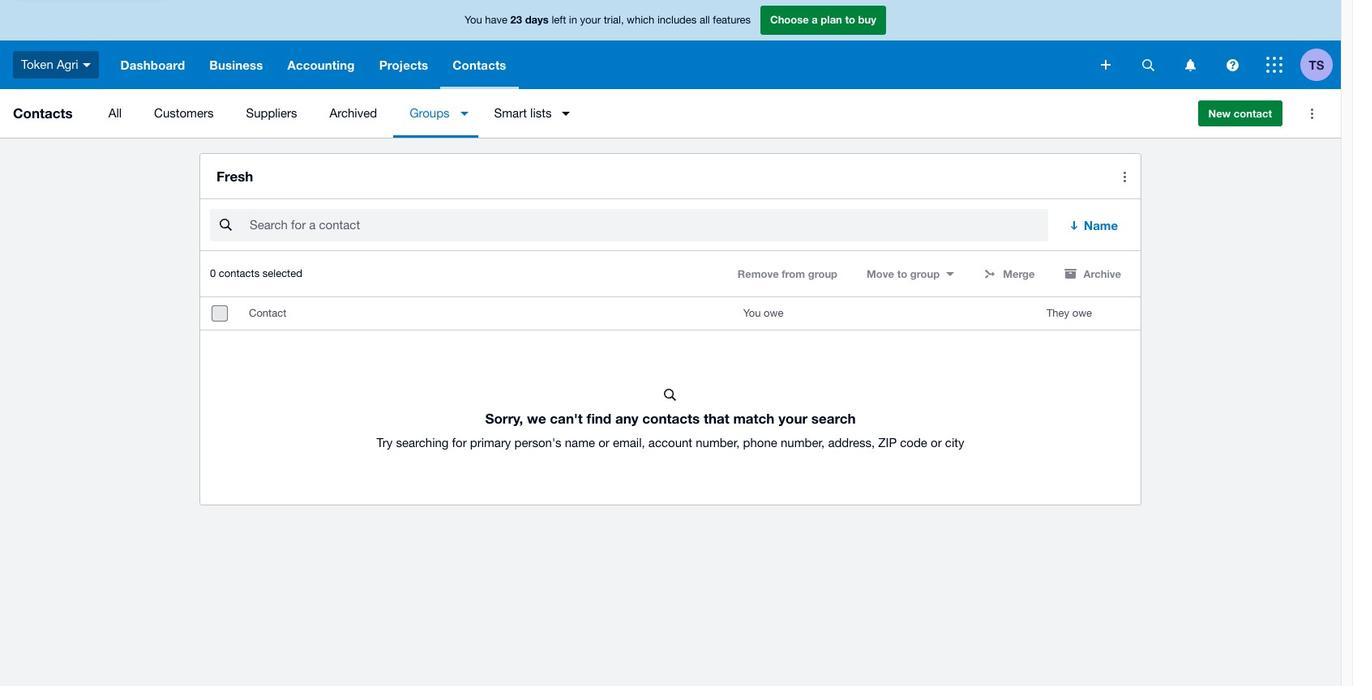 Task type: describe. For each thing, give the bounding box(es) containing it.
days
[[525, 13, 549, 26]]

they
[[1047, 307, 1069, 320]]

customers button
[[138, 89, 230, 138]]

you have 23 days left in your trial, which includes all features
[[465, 13, 751, 26]]

have
[[485, 14, 507, 26]]

1 vertical spatial contacts
[[13, 105, 73, 122]]

smart lists button
[[478, 89, 580, 138]]

remove from group button
[[728, 261, 847, 287]]

contact
[[249, 307, 286, 320]]

smart
[[494, 106, 527, 120]]

ts button
[[1300, 41, 1341, 89]]

for
[[452, 436, 467, 450]]

includes
[[657, 14, 697, 26]]

2 svg image from the left
[[1226, 59, 1238, 71]]

archive
[[1084, 268, 1121, 281]]

23
[[510, 13, 522, 26]]

sorry, we can't find any contacts that match your search
[[485, 410, 856, 427]]

Search for a contact field
[[248, 210, 1048, 241]]

business
[[209, 58, 263, 72]]

remove
[[738, 268, 779, 281]]

1 vertical spatial actions menu image
[[1108, 161, 1141, 193]]

customers
[[154, 106, 214, 120]]

ts
[[1309, 57, 1324, 72]]

accounting
[[287, 58, 355, 72]]

to inside banner
[[845, 13, 855, 26]]

which
[[627, 14, 654, 26]]

archived button
[[313, 89, 393, 138]]

move
[[867, 268, 894, 281]]

city
[[945, 436, 964, 450]]

group for remove from group
[[808, 268, 838, 281]]

agri
[[57, 57, 78, 71]]

name
[[565, 436, 595, 450]]

can't
[[550, 410, 583, 427]]

all
[[700, 14, 710, 26]]

merge
[[1003, 268, 1035, 281]]

from
[[782, 268, 805, 281]]

they owe
[[1047, 307, 1092, 320]]

contacts inside contact list table element
[[642, 410, 700, 427]]

contacts button
[[440, 41, 518, 89]]

1 number, from the left
[[696, 436, 740, 450]]

projects
[[379, 58, 428, 72]]

person's
[[514, 436, 561, 450]]

merge button
[[974, 261, 1045, 287]]

projects button
[[367, 41, 440, 89]]

owe for you owe
[[764, 307, 783, 320]]

new
[[1208, 107, 1231, 120]]

name
[[1084, 218, 1118, 233]]

all button
[[92, 89, 138, 138]]

we
[[527, 410, 546, 427]]

plan
[[821, 13, 842, 26]]

you owe
[[743, 307, 783, 320]]

find
[[586, 410, 611, 427]]

contacts inside popup button
[[453, 58, 506, 72]]

your inside you have 23 days left in your trial, which includes all features
[[580, 14, 601, 26]]

name button
[[1058, 209, 1131, 242]]



Task type: vqa. For each thing, say whether or not it's contained in the screenshot.
second "Howard Brown" from the top
no



Task type: locate. For each thing, give the bounding box(es) containing it.
suppliers
[[246, 106, 297, 120]]

1 horizontal spatial to
[[897, 268, 907, 281]]

groups
[[410, 106, 450, 120]]

0 horizontal spatial contacts
[[219, 268, 260, 280]]

dashboard link
[[108, 41, 197, 89]]

actions menu image up name
[[1108, 161, 1141, 193]]

1 horizontal spatial number,
[[781, 436, 825, 450]]

0
[[210, 268, 216, 280]]

contact
[[1234, 107, 1272, 120]]

dashboard
[[120, 58, 185, 72]]

choose a plan to buy
[[770, 13, 876, 26]]

0 vertical spatial contacts
[[453, 58, 506, 72]]

group for move to group
[[910, 268, 940, 281]]

your
[[580, 14, 601, 26], [778, 410, 808, 427]]

0 vertical spatial you
[[465, 14, 482, 26]]

token
[[21, 57, 53, 71]]

banner
[[0, 0, 1341, 89]]

to inside popup button
[[897, 268, 907, 281]]

try
[[377, 436, 393, 450]]

archive button
[[1054, 261, 1131, 287]]

accounting button
[[275, 41, 367, 89]]

owe down remove from group button
[[764, 307, 783, 320]]

1 horizontal spatial svg image
[[1226, 59, 1238, 71]]

owe right they
[[1072, 307, 1092, 320]]

0 vertical spatial to
[[845, 13, 855, 26]]

1 horizontal spatial your
[[778, 410, 808, 427]]

code
[[900, 436, 927, 450]]

1 horizontal spatial contacts
[[453, 58, 506, 72]]

group right move
[[910, 268, 940, 281]]

1 owe from the left
[[764, 307, 783, 320]]

match
[[733, 410, 775, 427]]

0 horizontal spatial group
[[808, 268, 838, 281]]

contacts down have
[[453, 58, 506, 72]]

your right match
[[778, 410, 808, 427]]

contact list table element
[[200, 298, 1141, 505]]

or left city
[[931, 436, 942, 450]]

suppliers button
[[230, 89, 313, 138]]

0 horizontal spatial actions menu image
[[1108, 161, 1141, 193]]

you down remove
[[743, 307, 761, 320]]

0 vertical spatial your
[[580, 14, 601, 26]]

1 svg image from the left
[[1142, 59, 1154, 71]]

archived
[[330, 106, 377, 120]]

group right 'from'
[[808, 268, 838, 281]]

you inside you have 23 days left in your trial, which includes all features
[[465, 14, 482, 26]]

to right move
[[897, 268, 907, 281]]

phone
[[743, 436, 777, 450]]

move to group button
[[857, 261, 964, 287]]

to
[[845, 13, 855, 26], [897, 268, 907, 281]]

token agri
[[21, 57, 78, 71]]

0 vertical spatial contacts
[[219, 268, 260, 280]]

1 vertical spatial contacts
[[642, 410, 700, 427]]

1 group from the left
[[808, 268, 838, 281]]

1 horizontal spatial group
[[910, 268, 940, 281]]

1 horizontal spatial or
[[931, 436, 942, 450]]

1 or from the left
[[598, 436, 609, 450]]

you left have
[[465, 14, 482, 26]]

that
[[704, 410, 729, 427]]

actions menu image
[[1295, 97, 1328, 130], [1108, 161, 1141, 193]]

1 horizontal spatial actions menu image
[[1295, 97, 1328, 130]]

remove from group
[[738, 268, 838, 281]]

0 horizontal spatial or
[[598, 436, 609, 450]]

or right name
[[598, 436, 609, 450]]

new contact button
[[1198, 101, 1283, 126]]

searching
[[396, 436, 449, 450]]

you
[[465, 14, 482, 26], [743, 307, 761, 320]]

actions menu image down ts
[[1295, 97, 1328, 130]]

contacts
[[219, 268, 260, 280], [642, 410, 700, 427]]

0 horizontal spatial contacts
[[13, 105, 73, 122]]

0 horizontal spatial svg image
[[1142, 59, 1154, 71]]

business button
[[197, 41, 275, 89]]

1 vertical spatial to
[[897, 268, 907, 281]]

1 horizontal spatial owe
[[1072, 307, 1092, 320]]

account
[[648, 436, 692, 450]]

0 horizontal spatial to
[[845, 13, 855, 26]]

number,
[[696, 436, 740, 450], [781, 436, 825, 450]]

0 vertical spatial actions menu image
[[1295, 97, 1328, 130]]

menu containing all
[[92, 89, 1185, 138]]

features
[[713, 14, 751, 26]]

you for you have 23 days left in your trial, which includes all features
[[465, 14, 482, 26]]

to left buy
[[845, 13, 855, 26]]

1 horizontal spatial contacts
[[642, 410, 700, 427]]

contacts up 'try searching for primary person's name or email, account number, phone number, address, zip code or city'
[[642, 410, 700, 427]]

group inside move to group popup button
[[910, 268, 940, 281]]

primary
[[470, 436, 511, 450]]

sorry,
[[485, 410, 523, 427]]

svg image
[[1266, 57, 1283, 73], [1185, 59, 1195, 71], [1101, 60, 1111, 70], [82, 63, 90, 67]]

or
[[598, 436, 609, 450], [931, 436, 942, 450]]

email,
[[613, 436, 645, 450]]

contacts right 0
[[219, 268, 260, 280]]

menu
[[92, 89, 1185, 138]]

left
[[552, 14, 566, 26]]

owe
[[764, 307, 783, 320], [1072, 307, 1092, 320]]

selected
[[262, 268, 302, 280]]

number, down the 'search'
[[781, 436, 825, 450]]

banner containing ts
[[0, 0, 1341, 89]]

move to group
[[867, 268, 940, 281]]

trial,
[[604, 14, 624, 26]]

0 horizontal spatial your
[[580, 14, 601, 26]]

smart lists
[[494, 106, 552, 120]]

2 or from the left
[[931, 436, 942, 450]]

try searching for primary person's name or email, account number, phone number, address, zip code or city
[[377, 436, 964, 450]]

owe for they owe
[[1072, 307, 1092, 320]]

group
[[808, 268, 838, 281], [910, 268, 940, 281]]

any
[[615, 410, 639, 427]]

lists
[[530, 106, 552, 120]]

you inside contact list table element
[[743, 307, 761, 320]]

your inside contact list table element
[[778, 410, 808, 427]]

choose
[[770, 13, 809, 26]]

a
[[812, 13, 818, 26]]

address,
[[828, 436, 875, 450]]

token agri button
[[0, 41, 108, 89]]

1 vertical spatial your
[[778, 410, 808, 427]]

2 owe from the left
[[1072, 307, 1092, 320]]

contacts down token
[[13, 105, 73, 122]]

all
[[108, 106, 122, 120]]

1 horizontal spatial you
[[743, 307, 761, 320]]

number, down that
[[696, 436, 740, 450]]

groups button
[[393, 89, 478, 138]]

contacts
[[453, 58, 506, 72], [13, 105, 73, 122]]

svg image inside token agri popup button
[[82, 63, 90, 67]]

zip
[[878, 436, 897, 450]]

search
[[811, 410, 856, 427]]

your right 'in'
[[580, 14, 601, 26]]

2 group from the left
[[910, 268, 940, 281]]

0 contacts selected
[[210, 268, 302, 280]]

new contact
[[1208, 107, 1272, 120]]

2 number, from the left
[[781, 436, 825, 450]]

1 vertical spatial you
[[743, 307, 761, 320]]

0 horizontal spatial number,
[[696, 436, 740, 450]]

you for you owe
[[743, 307, 761, 320]]

in
[[569, 14, 577, 26]]

fresh
[[216, 168, 253, 185]]

group inside remove from group button
[[808, 268, 838, 281]]

buy
[[858, 13, 876, 26]]

0 horizontal spatial you
[[465, 14, 482, 26]]

0 horizontal spatial owe
[[764, 307, 783, 320]]

svg image
[[1142, 59, 1154, 71], [1226, 59, 1238, 71]]



